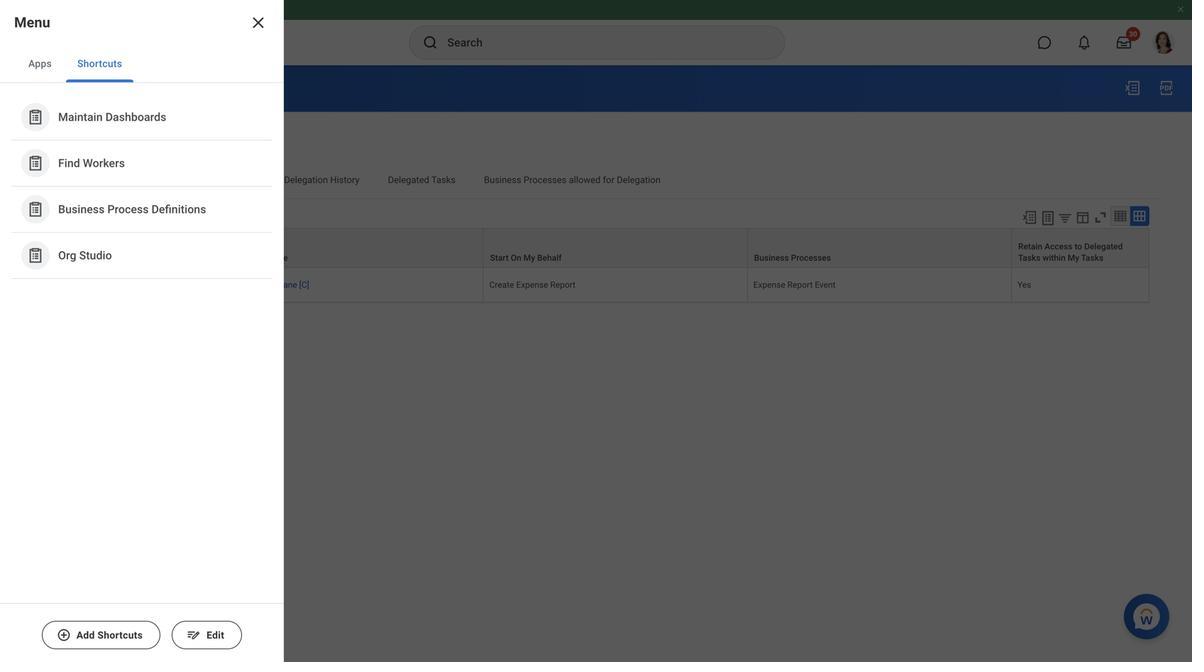 Task type: vqa. For each thing, say whether or not it's contained in the screenshot.
Yes
yes



Task type: describe. For each thing, give the bounding box(es) containing it.
delegations for current delegations
[[76, 174, 125, 185]]

business for business processes allowed for delegation
[[484, 174, 522, 185]]

logan mcneil link
[[57, 131, 118, 146]]

close environment banner image
[[1177, 5, 1185, 13]]

list containing maintain dashboards
[[0, 83, 284, 290]]

tab list for menu
[[0, 45, 284, 83]]

create expense report element
[[490, 277, 576, 290]]

add
[[77, 629, 95, 641]]

on
[[511, 253, 522, 263]]

1 delegation from the left
[[284, 174, 328, 185]]

apps
[[28, 58, 52, 70]]

table image
[[1114, 209, 1128, 223]]

maintain dashboards link
[[14, 97, 270, 137]]

org studio
[[58, 249, 112, 262]]

delegated tasks
[[388, 174, 456, 185]]

[c]
[[299, 280, 309, 290]]

org
[[58, 249, 76, 262]]

access
[[1045, 242, 1073, 252]]

delegated inside tab list
[[388, 174, 429, 185]]

business for business process definitions
[[58, 203, 105, 216]]

view printable version (pdf) image
[[1158, 80, 1176, 97]]

business processes button
[[748, 229, 1012, 267]]

2 delegation from the left
[[617, 174, 661, 185]]

delegate
[[254, 253, 288, 263]]

2 horizontal spatial tasks
[[1082, 253, 1104, 263]]

x image
[[250, 14, 267, 31]]

row containing 10/09/2013
[[43, 268, 1150, 303]]

expense report event
[[754, 280, 836, 290]]

shortcuts inside add shortcuts 'button'
[[98, 629, 143, 641]]

begin date
[[50, 253, 91, 263]]

lane
[[279, 280, 297, 290]]

1 report from the left
[[550, 280, 576, 290]]

item
[[49, 214, 66, 224]]

find workers link
[[14, 143, 270, 183]]

mcneil
[[87, 134, 118, 146]]

jenna
[[253, 280, 277, 290]]

delegate button
[[248, 229, 483, 267]]

business process definitions
[[58, 203, 206, 216]]

processes for business processes allowed for delegation
[[524, 174, 567, 185]]

start on my behalf
[[490, 253, 562, 263]]

retain access to delegated tasks within my tasks
[[1019, 242, 1123, 263]]

1 horizontal spatial tasks
[[1019, 253, 1041, 263]]

edit button
[[172, 621, 242, 650]]

my inside retain access to delegated tasks within my tasks
[[1068, 253, 1080, 263]]

create
[[490, 280, 514, 290]]

text edit image
[[187, 628, 201, 642]]

business process definitions link
[[14, 190, 270, 229]]

business processes allowed for delegation
[[484, 174, 661, 185]]

retain access to delegated tasks within my tasks button
[[1012, 229, 1149, 267]]

tasks inside tab list
[[432, 174, 456, 185]]

0 horizontal spatial my
[[28, 78, 52, 98]]

menu
[[14, 14, 50, 31]]

expand table image
[[1133, 209, 1147, 223]]

start
[[490, 253, 509, 263]]

for
[[28, 134, 43, 146]]

profile logan mcneil element
[[1144, 27, 1184, 58]]

business processes
[[754, 253, 831, 263]]

add shortcuts
[[77, 629, 143, 641]]

date
[[73, 253, 91, 263]]

1
[[43, 214, 47, 224]]

10/09/2013
[[49, 280, 94, 290]]

search image
[[422, 34, 439, 51]]

workers
[[83, 156, 125, 170]]

jenna lane [c]
[[253, 280, 309, 290]]

tab list for for
[[28, 164, 1164, 198]]

start on my behalf button
[[484, 229, 747, 267]]

click to view/edit grid preferences image
[[1075, 210, 1091, 225]]

to
[[1075, 242, 1083, 252]]

begin
[[50, 253, 71, 263]]

apps button
[[17, 45, 63, 82]]



Task type: locate. For each thing, give the bounding box(es) containing it.
1 clipboard image from the top
[[27, 154, 44, 172]]

my delegations main content
[[0, 65, 1193, 407]]

my down the to
[[1068, 253, 1080, 263]]

processes left allowed
[[524, 174, 567, 185]]

1 row from the top
[[43, 228, 1150, 268]]

maintain dashboards
[[58, 110, 166, 124]]

1 item
[[43, 214, 66, 224]]

my inside popup button
[[524, 253, 535, 263]]

2 report from the left
[[788, 280, 813, 290]]

clipboard image
[[27, 154, 44, 172], [27, 201, 44, 218], [27, 247, 44, 264]]

current
[[43, 174, 73, 185]]

logan mcneil
[[57, 134, 118, 146]]

my delegations
[[28, 78, 147, 98]]

row
[[43, 228, 1150, 268], [43, 268, 1150, 303]]

1 horizontal spatial processes
[[791, 253, 831, 263]]

0 vertical spatial clipboard image
[[27, 154, 44, 172]]

org studio link
[[14, 236, 270, 275]]

1 vertical spatial clipboard image
[[27, 201, 44, 218]]

1 horizontal spatial report
[[788, 280, 813, 290]]

edit
[[207, 629, 224, 641]]

2 horizontal spatial my
[[1068, 253, 1080, 263]]

find workers
[[58, 156, 125, 170]]

my right on
[[524, 253, 535, 263]]

report
[[550, 280, 576, 290], [788, 280, 813, 290]]

clipboard image for find workers
[[27, 154, 44, 172]]

my down apps
[[28, 78, 52, 98]]

current delegations
[[43, 174, 125, 185]]

delegated
[[388, 174, 429, 185], [1085, 242, 1123, 252]]

tab list up start on my behalf popup button
[[28, 164, 1164, 198]]

clipboard image for business process definitions
[[27, 201, 44, 218]]

logan
[[57, 134, 85, 146]]

delegations
[[56, 78, 147, 98], [76, 174, 125, 185]]

behalf
[[537, 253, 562, 263]]

cell
[[180, 268, 248, 303]]

0 horizontal spatial report
[[550, 280, 576, 290]]

0 horizontal spatial business
[[58, 203, 105, 216]]

shortcuts
[[77, 58, 122, 70], [98, 629, 143, 641]]

row containing retain access to delegated tasks within my tasks
[[43, 228, 1150, 268]]

processes inside "business processes" popup button
[[791, 253, 831, 263]]

0 horizontal spatial delegated
[[388, 174, 429, 185]]

row down start on my behalf popup button
[[43, 268, 1150, 303]]

for
[[603, 174, 615, 185]]

delegated inside retain access to delegated tasks within my tasks
[[1085, 242, 1123, 252]]

expense down start on my behalf
[[516, 280, 548, 290]]

export to worksheets image
[[1040, 210, 1057, 227]]

tab list containing current delegations
[[28, 164, 1164, 198]]

tab list inside my delegations main content
[[28, 164, 1164, 198]]

toolbar inside my delegations main content
[[1016, 206, 1150, 228]]

1 horizontal spatial my
[[524, 253, 535, 263]]

2 horizontal spatial business
[[754, 253, 789, 263]]

shortcuts right add
[[98, 629, 143, 641]]

business inside global navigation dialog
[[58, 203, 105, 216]]

business inside popup button
[[754, 253, 789, 263]]

1 horizontal spatial expense
[[754, 280, 786, 290]]

jenna lane [c] link
[[253, 277, 309, 290]]

2 clipboard image from the top
[[27, 201, 44, 218]]

clipboard image inside the find workers link
[[27, 154, 44, 172]]

select to filter grid data image
[[1058, 210, 1073, 225]]

delegation history
[[284, 174, 360, 185]]

shortcuts up 'my delegations'
[[77, 58, 122, 70]]

toolbar
[[1016, 206, 1150, 228]]

delegations inside tab list
[[76, 174, 125, 185]]

report down "behalf"
[[550, 280, 576, 290]]

expense report event element
[[754, 277, 836, 290]]

clipboard image inside org studio "link"
[[27, 247, 44, 264]]

yes
[[1018, 280, 1032, 290]]

business inside tab list
[[484, 174, 522, 185]]

add shortcuts button
[[42, 621, 161, 650]]

1 vertical spatial shortcuts
[[98, 629, 143, 641]]

1 vertical spatial delegations
[[76, 174, 125, 185]]

processes inside tab list
[[524, 174, 567, 185]]

cell inside my delegations main content
[[180, 268, 248, 303]]

tab list up maintain dashboards link
[[0, 45, 284, 83]]

2 expense from the left
[[754, 280, 786, 290]]

clipboard image down "for"
[[27, 154, 44, 172]]

begin date button
[[43, 229, 180, 267]]

0 vertical spatial tab list
[[0, 45, 284, 83]]

tab list containing apps
[[0, 45, 284, 83]]

shortcuts inside shortcuts button
[[77, 58, 122, 70]]

delegations for my delegations
[[56, 78, 147, 98]]

report left event
[[788, 280, 813, 290]]

1 horizontal spatial business
[[484, 174, 522, 185]]

clipboard image left begin
[[27, 247, 44, 264]]

1 horizontal spatial delegation
[[617, 174, 661, 185]]

3 clipboard image from the top
[[27, 247, 44, 264]]

delegation left history
[[284, 174, 328, 185]]

0 vertical spatial processes
[[524, 174, 567, 185]]

expense
[[516, 280, 548, 290], [754, 280, 786, 290]]

dashboards
[[105, 110, 166, 124]]

retain
[[1019, 242, 1043, 252]]

0 horizontal spatial delegation
[[284, 174, 328, 185]]

create expense report
[[490, 280, 576, 290]]

processes
[[524, 174, 567, 185], [791, 253, 831, 263]]

0 horizontal spatial processes
[[524, 174, 567, 185]]

row down allowed
[[43, 228, 1150, 268]]

global navigation dialog
[[0, 0, 284, 662]]

delegations down workers
[[76, 174, 125, 185]]

clipboard image left item
[[27, 201, 44, 218]]

delegations up "maintain dashboards"
[[56, 78, 147, 98]]

1 vertical spatial business
[[58, 203, 105, 216]]

business
[[484, 174, 522, 185], [58, 203, 105, 216], [754, 253, 789, 263]]

0 horizontal spatial tasks
[[432, 174, 456, 185]]

expense down business processes
[[754, 280, 786, 290]]

0 vertical spatial delegated
[[388, 174, 429, 185]]

delegation right for
[[617, 174, 661, 185]]

delegated right history
[[388, 174, 429, 185]]

allowed
[[569, 174, 601, 185]]

0 horizontal spatial expense
[[516, 280, 548, 290]]

1 vertical spatial tab list
[[28, 164, 1164, 198]]

0 vertical spatial delegations
[[56, 78, 147, 98]]

1 horizontal spatial delegated
[[1085, 242, 1123, 252]]

1 expense from the left
[[516, 280, 548, 290]]

history
[[330, 174, 360, 185]]

2 vertical spatial clipboard image
[[27, 247, 44, 264]]

list
[[0, 83, 284, 290]]

export to excel image
[[1124, 80, 1141, 97]]

export to excel image
[[1022, 210, 1038, 225]]

clipboard image for org studio
[[27, 247, 44, 264]]

2 row from the top
[[43, 268, 1150, 303]]

shortcuts button
[[66, 45, 134, 82]]

inbox large image
[[1117, 35, 1132, 50]]

delegation
[[284, 174, 328, 185], [617, 174, 661, 185]]

0 vertical spatial business
[[484, 174, 522, 185]]

tasks
[[432, 174, 456, 185], [1019, 253, 1041, 263], [1082, 253, 1104, 263]]

definitions
[[152, 203, 206, 216]]

1 vertical spatial delegated
[[1085, 242, 1123, 252]]

tab list
[[0, 45, 284, 83], [28, 164, 1164, 198]]

clipboard image
[[27, 108, 44, 126]]

processes up expense report event element on the right of the page
[[791, 253, 831, 263]]

business for business processes
[[754, 253, 789, 263]]

delegated right the to
[[1085, 242, 1123, 252]]

notifications large image
[[1078, 35, 1092, 50]]

maintain
[[58, 110, 103, 124]]

event
[[815, 280, 836, 290]]

fullscreen image
[[1093, 210, 1109, 225]]

0 vertical spatial shortcuts
[[77, 58, 122, 70]]

studio
[[79, 249, 112, 262]]

plus circle image
[[57, 628, 71, 642]]

1 vertical spatial processes
[[791, 253, 831, 263]]

my
[[28, 78, 52, 98], [524, 253, 535, 263], [1068, 253, 1080, 263]]

find
[[58, 156, 80, 170]]

2 vertical spatial business
[[754, 253, 789, 263]]

within
[[1043, 253, 1066, 263]]

banner
[[0, 0, 1193, 65]]

process
[[107, 203, 149, 216]]

processes for business processes
[[791, 253, 831, 263]]

clipboard image inside business process definitions link
[[27, 201, 44, 218]]



